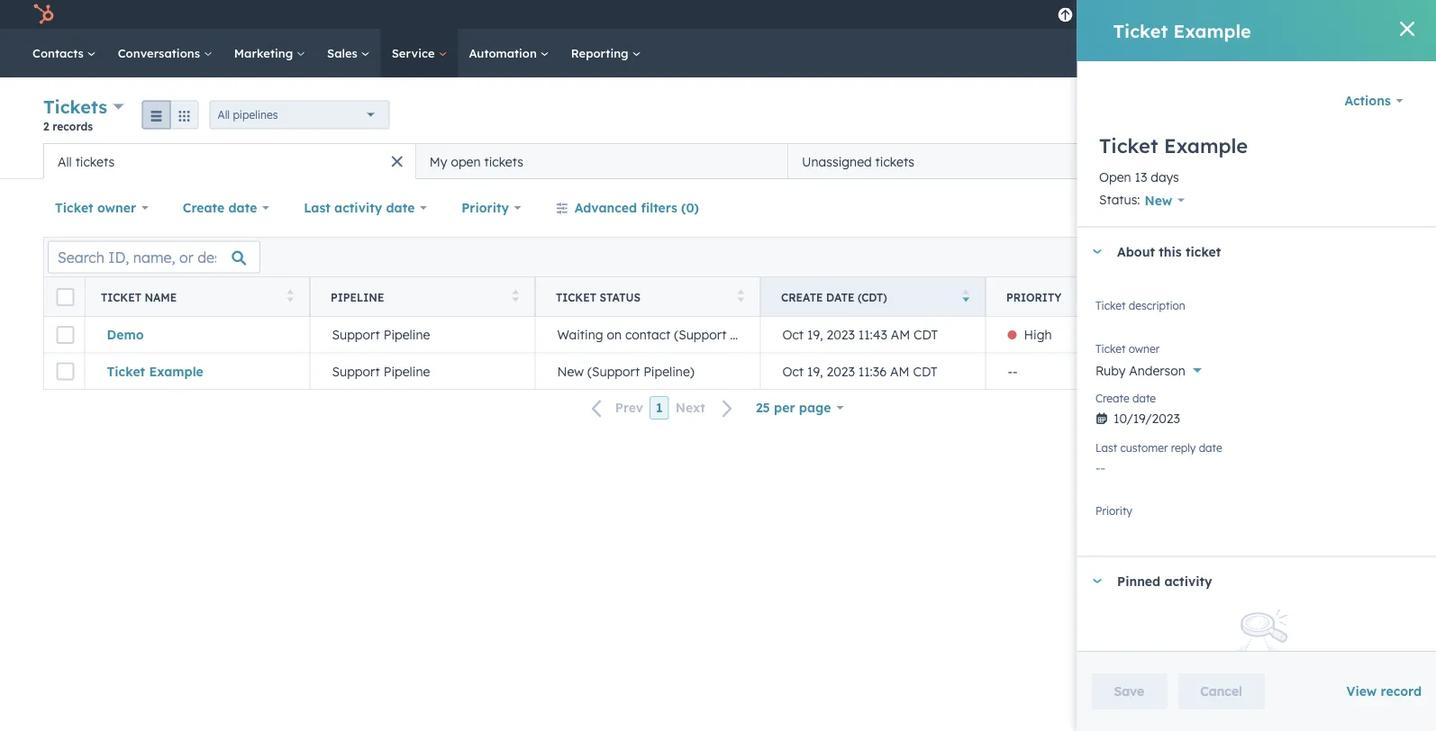 Task type: describe. For each thing, give the bounding box(es) containing it.
tickets button
[[43, 94, 124, 120]]

all tickets button
[[43, 143, 416, 179]]

ticket up waiting
[[556, 291, 596, 304]]

ticket up ruby
[[1095, 342, 1125, 356]]

hubspot image
[[32, 4, 54, 25]]

ticket description
[[1095, 299, 1185, 313]]

tickets banner
[[43, 94, 1393, 143]]

upgrade
[[1078, 8, 1126, 23]]

open 13 days
[[1099, 169, 1179, 185]]

all tickets
[[58, 154, 115, 169]]

advanced filters (0)
[[575, 200, 699, 216]]

support pipeline button for waiting on contact (support pipeline)
[[310, 317, 535, 353]]

search button
[[1390, 38, 1420, 68]]

actions button
[[1333, 83, 1415, 119]]

automation link
[[458, 29, 560, 77]]

all for all pipelines
[[218, 108, 230, 122]]

demo link
[[107, 327, 288, 343]]

unassigned tickets
[[802, 154, 915, 169]]

1 - from the left
[[1008, 364, 1013, 379]]

conversations
[[118, 46, 203, 60]]

waiting
[[557, 327, 603, 343]]

Search ID, name, or description search field
[[48, 241, 260, 273]]

new button
[[1140, 189, 1196, 212]]

pipeline for new (support pipeline)
[[384, 364, 430, 379]]

ticket name
[[101, 291, 177, 304]]

create inside popup button
[[183, 200, 225, 216]]

1 vertical spatial example
[[1164, 133, 1248, 158]]

1 press to sort. image from the left
[[287, 290, 294, 302]]

oct 19, 2023 11:36 am cdt button
[[761, 353, 986, 389]]

create ticket
[[1313, 109, 1378, 123]]

view
[[1347, 684, 1377, 700]]

new for new (support pipeline)
[[557, 364, 584, 379]]

an
[[1135, 511, 1150, 527]]

2 tickets from the left
[[484, 154, 523, 169]]

add
[[1199, 153, 1224, 169]]

11:36
[[859, 364, 887, 379]]

marketing
[[234, 46, 297, 60]]

select an option
[[1095, 511, 1192, 527]]

priority inside popup button
[[462, 200, 509, 216]]

ticket owner inside popup button
[[55, 200, 136, 216]]

(0)
[[681, 200, 699, 216]]

notifications button
[[1266, 0, 1296, 29]]

date inside create date popup button
[[228, 200, 257, 216]]

ticket inside button
[[1350, 109, 1378, 123]]

1 vertical spatial ticket example
[[1099, 133, 1248, 158]]

this
[[1159, 244, 1182, 260]]

activity for pinned
[[1164, 574, 1212, 589]]

descending sort. press to sort ascending. element
[[963, 290, 970, 305]]

date inside last activity date "popup button"
[[386, 200, 415, 216]]

ticket inside popup button
[[55, 200, 93, 216]]

name
[[145, 291, 177, 304]]

create right press to sort. icon
[[781, 291, 823, 304]]

ruby anderson button
[[1095, 353, 1418, 382]]

sales
[[327, 46, 361, 60]]

2 - from the left
[[1013, 364, 1018, 379]]

unassigned
[[802, 154, 872, 169]]

descending sort. press to sort ascending. image
[[963, 290, 970, 302]]

contact
[[625, 327, 671, 343]]

25 per page button
[[744, 390, 855, 426]]

pipeline for waiting on contact (support pipeline)
[[384, 327, 430, 343]]

last for last customer reply date
[[1095, 441, 1117, 455]]

self made button
[[1300, 0, 1413, 29]]

marketing link
[[223, 29, 316, 77]]

press to sort. element for ticket status
[[738, 290, 744, 305]]

new (support pipeline)
[[557, 364, 695, 379]]

ruby anderson
[[1095, 363, 1185, 378]]

settings image
[[1243, 8, 1259, 24]]

description
[[1128, 299, 1185, 313]]

on
[[607, 327, 622, 343]]

my open tickets
[[430, 154, 523, 169]]

ruby anderson image
[[1311, 6, 1327, 23]]

new for new
[[1145, 192, 1172, 208]]

oct 19, 2023 11:43 am cdt button
[[761, 317, 986, 353]]

view record link
[[1347, 684, 1422, 700]]

caret image
[[1092, 579, 1103, 584]]

filters
[[641, 200, 677, 216]]

Search HubSpot search field
[[1183, 38, 1404, 68]]

records
[[52, 119, 93, 133]]

calling icon button
[[1130, 2, 1160, 26]]

1 oct from the top
[[783, 327, 804, 343]]

-- button
[[986, 353, 1211, 389]]

tickets
[[43, 96, 107, 118]]

marketplaces image
[[1175, 8, 1191, 24]]

advanced filters (0) button
[[544, 190, 711, 226]]

prev
[[615, 400, 644, 416]]

conversations link
[[107, 29, 223, 77]]

marketplaces button
[[1164, 0, 1202, 29]]

demo
[[107, 327, 144, 343]]

ticket status
[[556, 291, 641, 304]]

ticket owner button
[[43, 190, 160, 226]]

tickets for all tickets
[[75, 154, 115, 169]]

per
[[774, 400, 795, 416]]

self made
[[1331, 7, 1386, 22]]

ticket up high 'button'
[[1095, 299, 1125, 313]]

priority button
[[450, 190, 533, 226]]

2
[[43, 119, 49, 133]]

13
[[1135, 169, 1147, 185]]

ticket down demo
[[107, 364, 145, 379]]

contacts link
[[22, 29, 107, 77]]

anderson
[[1129, 363, 1185, 378]]

1 am from the top
[[891, 327, 910, 343]]

2 horizontal spatial priority
[[1095, 504, 1132, 518]]

service link
[[381, 29, 458, 77]]

press to sort. image
[[738, 290, 744, 302]]

my
[[430, 154, 447, 169]]

group inside the 'tickets' banner
[[142, 100, 199, 129]]

cdt inside button
[[913, 364, 938, 379]]

prev button
[[581, 397, 650, 420]]

status:
[[1099, 192, 1140, 208]]

support pipeline for new (support pipeline)
[[332, 364, 430, 379]]

all for all tickets
[[58, 154, 72, 169]]

oct 19, 2023 11:36 am cdt
[[783, 364, 938, 379]]

reporting
[[571, 46, 632, 60]]

advanced
[[575, 200, 637, 216]]

open
[[1099, 169, 1131, 185]]

made
[[1355, 7, 1386, 22]]

days
[[1151, 169, 1179, 185]]

waiting on contact (support pipeline) oct 19, 2023 11:43 am cdt
[[557, 327, 938, 343]]

pagination navigation
[[581, 396, 744, 420]]

last activity date
[[304, 200, 415, 216]]

pipelines
[[233, 108, 278, 122]]

option
[[1153, 511, 1192, 527]]

caret image
[[1092, 249, 1103, 254]]

help button
[[1205, 0, 1236, 29]]



Task type: locate. For each thing, give the bounding box(es) containing it.
0 vertical spatial create date
[[183, 200, 257, 216]]

-
[[1008, 364, 1013, 379], [1013, 364, 1018, 379]]

2 support pipeline from the top
[[332, 364, 430, 379]]

tickets down records
[[75, 154, 115, 169]]

0 vertical spatial ticket
[[1350, 109, 1378, 123]]

save button
[[1092, 674, 1167, 710]]

actions
[[1344, 93, 1391, 109]]

create
[[1313, 109, 1347, 123], [183, 200, 225, 216], [781, 291, 823, 304], [1095, 392, 1129, 405]]

1 vertical spatial pipeline)
[[644, 364, 695, 379]]

about this ticket
[[1117, 244, 1221, 260]]

0 horizontal spatial pipeline)
[[644, 364, 695, 379]]

oct down create date (cdt)
[[783, 327, 804, 343]]

0 horizontal spatial (support
[[588, 364, 640, 379]]

1 vertical spatial (support
[[588, 364, 640, 379]]

ticket up demo
[[101, 291, 141, 304]]

(support inside new (support pipeline) button
[[588, 364, 640, 379]]

0 horizontal spatial press to sort. image
[[287, 290, 294, 302]]

new inside button
[[557, 364, 584, 379]]

2 support from the top
[[332, 364, 380, 379]]

create down all tickets button
[[183, 200, 225, 216]]

tickets right open
[[484, 154, 523, 169]]

notifications image
[[1273, 8, 1289, 24]]

ticket
[[1113, 19, 1168, 42], [1099, 133, 1158, 158], [55, 200, 93, 216], [101, 291, 141, 304], [556, 291, 596, 304], [1095, 299, 1125, 313], [1095, 342, 1125, 356], [107, 364, 145, 379]]

2 records
[[43, 119, 93, 133]]

1 support pipeline from the top
[[332, 327, 430, 343]]

oct
[[783, 327, 804, 343], [783, 364, 804, 379]]

1 horizontal spatial priority
[[1007, 291, 1062, 304]]

settings link
[[1240, 5, 1262, 24]]

pinned
[[1117, 574, 1160, 589]]

0 vertical spatial priority
[[462, 200, 509, 216]]

all
[[218, 108, 230, 122], [58, 154, 72, 169]]

close image
[[1400, 22, 1415, 36]]

example
[[1174, 19, 1251, 42], [1164, 133, 1248, 158], [149, 364, 203, 379]]

all pipelines button
[[210, 100, 390, 129]]

ticket owner down all tickets
[[55, 200, 136, 216]]

page
[[799, 400, 831, 416]]

create date (cdt)
[[781, 291, 887, 304]]

25
[[756, 400, 770, 416]]

all down 2 records
[[58, 154, 72, 169]]

oct inside button
[[783, 364, 804, 379]]

owner up ruby anderson at the right of the page
[[1128, 342, 1159, 356]]

create down actions
[[1313, 109, 1347, 123]]

create date down ruby anderson at the right of the page
[[1095, 392, 1156, 405]]

all inside 'popup button'
[[218, 108, 230, 122]]

view record
[[1347, 684, 1422, 700]]

help image
[[1213, 8, 1229, 24]]

1 vertical spatial activity
[[1164, 574, 1212, 589]]

reply
[[1171, 441, 1196, 455]]

all left pipelines
[[218, 108, 230, 122]]

pipeline) down press to sort. icon
[[730, 327, 781, 343]]

0 vertical spatial owner
[[97, 200, 136, 216]]

1 support pipeline button from the top
[[310, 317, 535, 353]]

cancel button
[[1178, 674, 1265, 710]]

1 tickets from the left
[[75, 154, 115, 169]]

activity for last
[[334, 200, 382, 216]]

1 vertical spatial support
[[332, 364, 380, 379]]

1 vertical spatial owner
[[1128, 342, 1159, 356]]

priority left "an"
[[1095, 504, 1132, 518]]

next button
[[669, 397, 744, 420]]

press to sort. element
[[287, 290, 294, 305], [512, 290, 519, 305], [738, 290, 744, 305], [1188, 290, 1195, 305]]

support pipeline
[[332, 327, 430, 343], [332, 364, 430, 379]]

1 horizontal spatial create date
[[1095, 392, 1156, 405]]

1 horizontal spatial (support
[[674, 327, 727, 343]]

create date
[[183, 200, 257, 216], [1095, 392, 1156, 405]]

19, up page
[[807, 364, 823, 379]]

cdt
[[914, 327, 938, 343], [913, 364, 938, 379]]

pinned activity button
[[1077, 557, 1418, 606]]

2 horizontal spatial tickets
[[876, 154, 915, 169]]

0 vertical spatial (support
[[674, 327, 727, 343]]

select an option button
[[1095, 501, 1418, 531]]

1 horizontal spatial all
[[218, 108, 230, 122]]

ticket right this
[[1185, 244, 1221, 260]]

1 vertical spatial last
[[1095, 441, 1117, 455]]

0 vertical spatial 2023
[[827, 327, 855, 343]]

0 vertical spatial new
[[1145, 192, 1172, 208]]

open
[[451, 154, 481, 169]]

1 vertical spatial ticket
[[1185, 244, 1221, 260]]

menu containing self made
[[1056, 0, 1415, 29]]

1 press to sort. element from the left
[[287, 290, 294, 305]]

1 vertical spatial new
[[557, 364, 584, 379]]

1 horizontal spatial last
[[1095, 441, 1117, 455]]

support pipeline button for new (support pipeline)
[[310, 353, 535, 389]]

new down waiting
[[557, 364, 584, 379]]

add view (3/5)
[[1199, 153, 1292, 169]]

about
[[1117, 244, 1155, 260]]

tickets right the unassigned
[[876, 154, 915, 169]]

0 vertical spatial pipeline
[[331, 291, 384, 304]]

2 vertical spatial example
[[149, 364, 203, 379]]

am right the 11:36
[[890, 364, 910, 379]]

1 vertical spatial am
[[890, 364, 910, 379]]

(3/5)
[[1261, 153, 1292, 169]]

cdt right 11:43
[[914, 327, 938, 343]]

1 vertical spatial all
[[58, 154, 72, 169]]

priority up high
[[1007, 291, 1062, 304]]

0 vertical spatial support
[[332, 327, 380, 343]]

19, down create date (cdt)
[[807, 327, 823, 343]]

Create date text field
[[1095, 402, 1418, 431]]

activity
[[334, 200, 382, 216], [1164, 574, 1212, 589]]

press to sort. element for priority
[[1188, 290, 1195, 305]]

1 vertical spatial ticket owner
[[1095, 342, 1159, 356]]

0 vertical spatial activity
[[334, 200, 382, 216]]

pipeline)
[[730, 327, 781, 343], [644, 364, 695, 379]]

2023 left the 11:36
[[827, 364, 855, 379]]

19, inside button
[[807, 364, 823, 379]]

0 vertical spatial oct
[[783, 327, 804, 343]]

support pipeline for waiting on contact (support pipeline)
[[332, 327, 430, 343]]

4 press to sort. element from the left
[[1188, 290, 1195, 305]]

1 horizontal spatial press to sort. image
[[512, 290, 519, 302]]

last activity date button
[[292, 190, 439, 226]]

tickets
[[75, 154, 115, 169], [484, 154, 523, 169], [876, 154, 915, 169]]

1 vertical spatial create date
[[1095, 392, 1156, 405]]

2 vertical spatial pipeline
[[384, 364, 430, 379]]

owner down all tickets
[[97, 200, 136, 216]]

activity inside "popup button"
[[334, 200, 382, 216]]

last for last activity date
[[304, 200, 331, 216]]

last customer reply date
[[1095, 441, 1222, 455]]

owner inside popup button
[[97, 200, 136, 216]]

(support down on
[[588, 364, 640, 379]]

hubspot link
[[22, 4, 68, 25]]

2 am from the top
[[890, 364, 910, 379]]

customer
[[1120, 441, 1168, 455]]

Ticket description text field
[[1095, 296, 1418, 332]]

column header
[[1211, 278, 1436, 317]]

create inside button
[[1313, 109, 1347, 123]]

new
[[1145, 192, 1172, 208], [557, 364, 584, 379]]

25 per page
[[756, 400, 831, 416]]

create down ruby
[[1095, 392, 1129, 405]]

1 vertical spatial pipeline
[[384, 327, 430, 343]]

(support
[[674, 327, 727, 343], [588, 364, 640, 379]]

upgrade image
[[1058, 8, 1074, 24]]

ticket up open 13 days
[[1099, 133, 1158, 158]]

0 horizontal spatial ticket owner
[[55, 200, 136, 216]]

2 support pipeline button from the top
[[310, 353, 535, 389]]

support for ticket example
[[332, 364, 380, 379]]

record
[[1381, 684, 1422, 700]]

0 vertical spatial last
[[304, 200, 331, 216]]

create date down all tickets button
[[183, 200, 257, 216]]

2023 left 11:43
[[827, 327, 855, 343]]

last
[[304, 200, 331, 216], [1095, 441, 1117, 455]]

reporting link
[[560, 29, 652, 77]]

2 19, from the top
[[807, 364, 823, 379]]

0 horizontal spatial priority
[[462, 200, 509, 216]]

0 vertical spatial pipeline)
[[730, 327, 781, 343]]

0 vertical spatial ticket example
[[1113, 19, 1251, 42]]

unassigned tickets button
[[788, 143, 1160, 179]]

1 vertical spatial support pipeline
[[332, 364, 430, 379]]

19,
[[807, 327, 823, 343], [807, 364, 823, 379]]

1 vertical spatial cdt
[[913, 364, 938, 379]]

activity inside dropdown button
[[1164, 574, 1212, 589]]

11:43
[[859, 327, 887, 343]]

ticket left marketplaces icon on the top right of the page
[[1113, 19, 1168, 42]]

0 horizontal spatial all
[[58, 154, 72, 169]]

all inside button
[[58, 154, 72, 169]]

2 press to sort. image from the left
[[512, 290, 519, 302]]

0 vertical spatial 19,
[[807, 327, 823, 343]]

pipeline) inside button
[[644, 364, 695, 379]]

0 horizontal spatial ticket
[[1185, 244, 1221, 260]]

ticket down actions
[[1350, 109, 1378, 123]]

ticket owner up ruby anderson at the right of the page
[[1095, 342, 1159, 356]]

status
[[600, 291, 641, 304]]

ticket
[[1350, 109, 1378, 123], [1185, 244, 1221, 260]]

new down days
[[1145, 192, 1172, 208]]

oct up the 25 per page
[[783, 364, 804, 379]]

--
[[1008, 364, 1018, 379]]

pipeline) up the pagination navigation
[[644, 364, 695, 379]]

press to sort. element for pipeline
[[512, 290, 519, 305]]

select
[[1095, 511, 1131, 527]]

ruby
[[1095, 363, 1125, 378]]

sales link
[[316, 29, 381, 77]]

2 2023 from the top
[[827, 364, 855, 379]]

3 tickets from the left
[[876, 154, 915, 169]]

1
[[656, 400, 663, 416]]

high button
[[986, 317, 1211, 353]]

1 2023 from the top
[[827, 327, 855, 343]]

2 vertical spatial ticket example
[[107, 364, 203, 379]]

1 horizontal spatial tickets
[[484, 154, 523, 169]]

create date inside popup button
[[183, 200, 257, 216]]

cancel
[[1201, 684, 1243, 700]]

group
[[142, 100, 199, 129]]

new inside popup button
[[1145, 192, 1172, 208]]

save
[[1114, 684, 1145, 700]]

last inside "popup button"
[[304, 200, 331, 216]]

1 vertical spatial 2023
[[827, 364, 855, 379]]

0 horizontal spatial create date
[[183, 200, 257, 216]]

1 button
[[650, 397, 669, 420]]

0 vertical spatial all
[[218, 108, 230, 122]]

am
[[891, 327, 910, 343], [890, 364, 910, 379]]

pinned activity
[[1117, 574, 1212, 589]]

1 horizontal spatial ticket owner
[[1095, 342, 1159, 356]]

0 vertical spatial ticket owner
[[55, 200, 136, 216]]

0 horizontal spatial owner
[[97, 200, 136, 216]]

1 vertical spatial oct
[[783, 364, 804, 379]]

0 vertical spatial example
[[1174, 19, 1251, 42]]

3 press to sort. element from the left
[[738, 290, 744, 305]]

1 horizontal spatial pipeline)
[[730, 327, 781, 343]]

0 horizontal spatial tickets
[[75, 154, 115, 169]]

press to sort. image
[[287, 290, 294, 302], [512, 290, 519, 302]]

2 vertical spatial priority
[[1095, 504, 1132, 518]]

calling icon image
[[1137, 7, 1153, 23]]

1 horizontal spatial ticket
[[1350, 109, 1378, 123]]

search image
[[1399, 47, 1411, 59]]

next
[[676, 400, 705, 416]]

priority down my open tickets
[[462, 200, 509, 216]]

2 oct from the top
[[783, 364, 804, 379]]

support for demo
[[332, 327, 380, 343]]

view
[[1228, 153, 1257, 169]]

service
[[392, 46, 438, 60]]

am inside button
[[890, 364, 910, 379]]

2023 inside button
[[827, 364, 855, 379]]

cdt right the 11:36
[[913, 364, 938, 379]]

menu
[[1056, 0, 1415, 29]]

0 horizontal spatial last
[[304, 200, 331, 216]]

my open tickets button
[[416, 143, 788, 179]]

ticket down all tickets
[[55, 200, 93, 216]]

0 vertical spatial am
[[891, 327, 910, 343]]

1 horizontal spatial new
[[1145, 192, 1172, 208]]

tickets for unassigned tickets
[[876, 154, 915, 169]]

automation
[[469, 46, 540, 60]]

2 press to sort. element from the left
[[512, 290, 519, 305]]

0 horizontal spatial activity
[[334, 200, 382, 216]]

(support right contact
[[674, 327, 727, 343]]

0 vertical spatial support pipeline
[[332, 327, 430, 343]]

am right 11:43
[[891, 327, 910, 343]]

about this ticket button
[[1077, 227, 1418, 276]]

0 vertical spatial cdt
[[914, 327, 938, 343]]

tickets inside button
[[75, 154, 115, 169]]

1 19, from the top
[[807, 327, 823, 343]]

ticket inside dropdown button
[[1185, 244, 1221, 260]]

0 horizontal spatial new
[[557, 364, 584, 379]]

Last customer reply date text field
[[1095, 452, 1418, 481]]

2023
[[827, 327, 855, 343], [827, 364, 855, 379]]

1 horizontal spatial owner
[[1128, 342, 1159, 356]]

1 vertical spatial 19,
[[807, 364, 823, 379]]

1 horizontal spatial activity
[[1164, 574, 1212, 589]]

1 support from the top
[[332, 327, 380, 343]]

1 vertical spatial priority
[[1007, 291, 1062, 304]]



Task type: vqa. For each thing, say whether or not it's contained in the screenshot.
you within the Blog draft shared with you Get notified when a teammate shares a blog draft with you.
no



